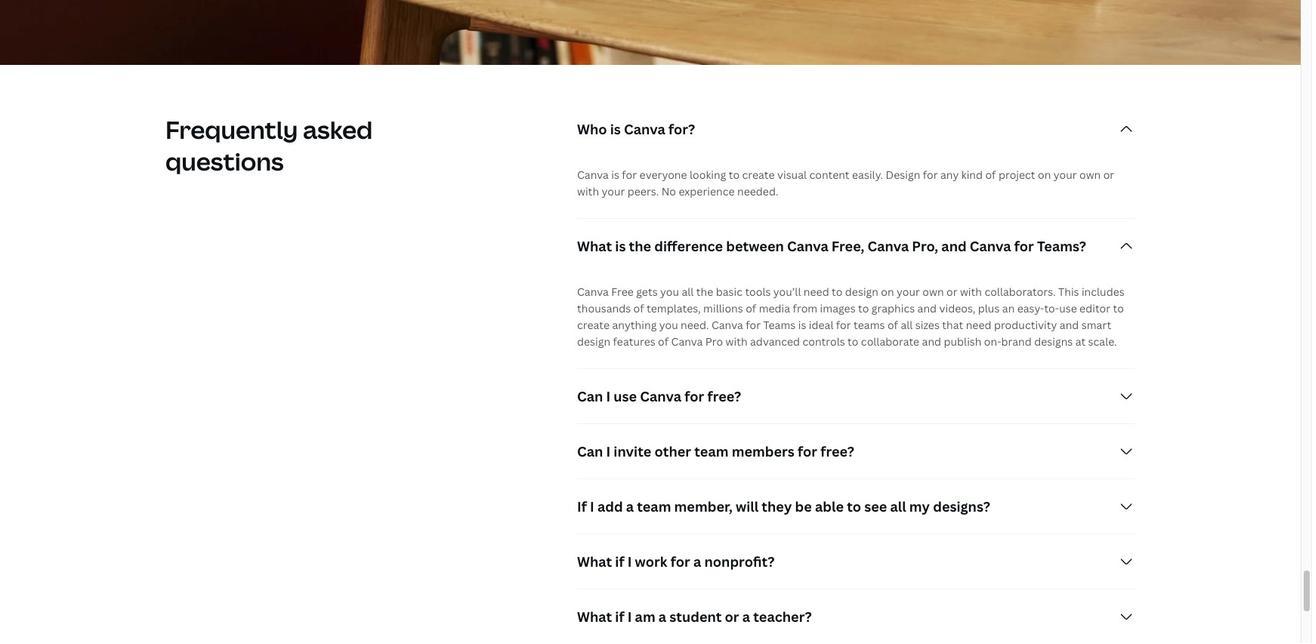 Task type: describe. For each thing, give the bounding box(es) containing it.
an
[[1003, 302, 1015, 316]]

is for canva
[[612, 168, 620, 182]]

any
[[941, 168, 959, 182]]

brand
[[1002, 335, 1032, 349]]

a inside "dropdown button"
[[626, 498, 634, 516]]

frequently
[[166, 113, 298, 146]]

at
[[1076, 335, 1086, 349]]

on inside "canva is for everyone looking to create visual content easily. design for any kind of project on your own or with your peers. no experience needed."
[[1038, 168, 1052, 182]]

productivity
[[994, 318, 1058, 333]]

plus
[[979, 302, 1000, 316]]

canva inside dropdown button
[[624, 120, 666, 138]]

needed.
[[738, 185, 779, 199]]

add
[[598, 498, 623, 516]]

what if i am a student or a teacher? button
[[577, 590, 1136, 644]]

can i use canva for free?
[[577, 388, 741, 406]]

use inside dropdown button
[[614, 388, 637, 406]]

be
[[795, 498, 812, 516]]

anything
[[612, 318, 657, 333]]

to inside "canva is for everyone looking to create visual content easily. design for any kind of project on your own or with your peers. no experience needed."
[[729, 168, 740, 182]]

own inside "canva is for everyone looking to create visual content easily. design for any kind of project on your own or with your peers. no experience needed."
[[1080, 168, 1101, 182]]

what is the difference between canva free, canva pro, and canva for teams?
[[577, 237, 1087, 256]]

for inside dropdown button
[[671, 553, 691, 571]]

other
[[655, 443, 692, 461]]

free? inside dropdown button
[[708, 388, 741, 406]]

media
[[759, 302, 791, 316]]

canva inside dropdown button
[[640, 388, 682, 406]]

asked
[[303, 113, 373, 146]]

scale.
[[1089, 335, 1118, 349]]

videos,
[[940, 302, 976, 316]]

1 horizontal spatial with
[[726, 335, 748, 349]]

a left teacher?
[[743, 609, 751, 627]]

invite
[[614, 443, 652, 461]]

use inside canva free gets you all the basic tools you'll need to design on your own or with collaborators. this includes thousands of templates, millions of media from images to graphics and videos, plus an easy-to-use editor to create anything you need. canva for teams is ideal for teams of all sizes that need productivity and smart design features of canva pro with advanced controls to collaborate and publish on-brand designs at scale.
[[1060, 302, 1078, 316]]

canva down need.
[[672, 335, 703, 349]]

can i use canva for free? button
[[577, 370, 1136, 424]]

for?
[[669, 120, 695, 138]]

teams
[[854, 318, 885, 333]]

canva left free,
[[787, 237, 829, 256]]

the inside canva free gets you all the basic tools you'll need to design on your own or with collaborators. this includes thousands of templates, millions of media from images to graphics and videos, plus an easy-to-use editor to create anything you need. canva for teams is ideal for teams of all sizes that need productivity and smart design features of canva pro with advanced controls to collaborate and publish on-brand designs at scale.
[[697, 285, 714, 299]]

own inside canva free gets you all the basic tools you'll need to design on your own or with collaborators. this includes thousands of templates, millions of media from images to graphics and videos, plus an easy-to-use editor to create anything you need. canva for teams is ideal for teams of all sizes that need productivity and smart design features of canva pro with advanced controls to collaborate and publish on-brand designs at scale.
[[923, 285, 944, 299]]

content
[[810, 168, 850, 182]]

you'll
[[774, 285, 801, 299]]

everyone
[[640, 168, 687, 182]]

free
[[612, 285, 634, 299]]

can i invite other team members for free? button
[[577, 425, 1136, 479]]

easy-
[[1018, 302, 1045, 316]]

free,
[[832, 237, 865, 256]]

need.
[[681, 318, 709, 333]]

or inside "canva is for everyone looking to create visual content easily. design for any kind of project on your own or with your peers. no experience needed."
[[1104, 168, 1115, 182]]

visual
[[778, 168, 807, 182]]

to-
[[1045, 302, 1060, 316]]

that
[[943, 318, 964, 333]]

project
[[999, 168, 1036, 182]]

collaborate
[[861, 335, 920, 349]]

a right am
[[659, 609, 667, 627]]

can i invite other team members for free?
[[577, 443, 855, 461]]

team for members
[[695, 443, 729, 461]]

team for member,
[[637, 498, 671, 516]]

i for use
[[606, 388, 611, 406]]

to down includes
[[1114, 302, 1124, 316]]

able
[[815, 498, 844, 516]]

easily.
[[853, 168, 884, 182]]

collaborators.
[[985, 285, 1056, 299]]

what for what if i am a student or a teacher?
[[577, 609, 612, 627]]

of right features
[[658, 335, 669, 349]]

is for who
[[610, 120, 621, 138]]

if i add a team member, will they be able to see all my designs?
[[577, 498, 991, 516]]

ideal
[[809, 318, 834, 333]]

design
[[886, 168, 921, 182]]

images
[[820, 302, 856, 316]]

publish
[[944, 335, 982, 349]]

is for what
[[615, 237, 626, 256]]

pro,
[[912, 237, 939, 256]]

experience
[[679, 185, 735, 199]]

members
[[732, 443, 795, 461]]

pro
[[706, 335, 723, 349]]

what if i work for a nonprofit?
[[577, 553, 775, 571]]

of down the tools
[[746, 302, 757, 316]]

work
[[635, 553, 668, 571]]

for up peers.
[[622, 168, 637, 182]]

templates,
[[647, 302, 701, 316]]

student
[[670, 609, 722, 627]]

canva free gets you all the basic tools you'll need to design on your own or with collaborators. this includes thousands of templates, millions of media from images to graphics and videos, plus an easy-to-use editor to create anything you need. canva for teams is ideal for teams of all sizes that need productivity and smart design features of canva pro with advanced controls to collaborate and publish on-brand designs at scale.
[[577, 285, 1125, 349]]

millions
[[704, 302, 743, 316]]

frequently asked questions
[[166, 113, 373, 178]]

kind
[[962, 168, 983, 182]]

from
[[793, 302, 818, 316]]

what is the difference between canva free, canva pro, and canva for teams? button
[[577, 219, 1136, 274]]

between
[[726, 237, 784, 256]]

they
[[762, 498, 792, 516]]

1 vertical spatial with
[[960, 285, 982, 299]]

on-
[[985, 335, 1002, 349]]



Task type: locate. For each thing, give the bounding box(es) containing it.
i for invite
[[606, 443, 611, 461]]

free? down pro
[[708, 388, 741, 406]]

for up can i invite other team members for free?
[[685, 388, 705, 406]]

to right looking
[[729, 168, 740, 182]]

to left see on the right bottom
[[847, 498, 862, 516]]

smart
[[1082, 318, 1112, 333]]

to up images
[[832, 285, 843, 299]]

i
[[606, 388, 611, 406], [606, 443, 611, 461], [590, 498, 595, 516], [628, 553, 632, 571], [628, 609, 632, 627]]

a
[[626, 498, 634, 516], [694, 553, 702, 571], [659, 609, 667, 627], [743, 609, 751, 627]]

all
[[682, 285, 694, 299], [901, 318, 913, 333], [891, 498, 907, 516]]

0 horizontal spatial create
[[577, 318, 610, 333]]

0 vertical spatial create
[[743, 168, 775, 182]]

0 horizontal spatial your
[[602, 185, 625, 199]]

see
[[865, 498, 888, 516]]

0 vertical spatial team
[[695, 443, 729, 461]]

canva up thousands
[[577, 285, 609, 299]]

to up teams
[[859, 302, 869, 316]]

can for can i invite other team members for free?
[[577, 443, 603, 461]]

what if i am a student or a teacher?
[[577, 609, 812, 627]]

controls
[[803, 335, 845, 349]]

team inside "dropdown button"
[[695, 443, 729, 461]]

canva up the other
[[640, 388, 682, 406]]

1 horizontal spatial or
[[947, 285, 958, 299]]

0 vertical spatial your
[[1054, 168, 1077, 182]]

own right project
[[1080, 168, 1101, 182]]

on
[[1038, 168, 1052, 182], [881, 285, 895, 299]]

can for can i use canva for free?
[[577, 388, 603, 406]]

will
[[736, 498, 759, 516]]

for inside dropdown button
[[685, 388, 705, 406]]

and
[[942, 237, 967, 256], [918, 302, 937, 316], [1060, 318, 1079, 333], [922, 335, 942, 349]]

you up the templates,
[[661, 285, 679, 299]]

is
[[610, 120, 621, 138], [612, 168, 620, 182], [615, 237, 626, 256], [799, 318, 807, 333]]

2 horizontal spatial your
[[1054, 168, 1077, 182]]

i inside "dropdown button"
[[606, 443, 611, 461]]

for inside 'dropdown button'
[[1015, 237, 1035, 256]]

my
[[910, 498, 930, 516]]

i for add
[[590, 498, 595, 516]]

1 what from the top
[[577, 237, 612, 256]]

on up graphics
[[881, 285, 895, 299]]

canva left for?
[[624, 120, 666, 138]]

0 horizontal spatial own
[[923, 285, 944, 299]]

with left peers.
[[577, 185, 599, 199]]

2 vertical spatial your
[[897, 285, 920, 299]]

is inside "canva is for everyone looking to create visual content easily. design for any kind of project on your own or with your peers. no experience needed."
[[612, 168, 620, 182]]

if i add a team member, will they be able to see all my designs? button
[[577, 480, 1136, 534]]

features
[[613, 335, 656, 349]]

for right work
[[671, 553, 691, 571]]

if for am
[[615, 609, 625, 627]]

1 horizontal spatial your
[[897, 285, 920, 299]]

1 horizontal spatial need
[[966, 318, 992, 333]]

0 vertical spatial design
[[846, 285, 879, 299]]

a right add
[[626, 498, 634, 516]]

0 vertical spatial need
[[804, 285, 830, 299]]

0 horizontal spatial with
[[577, 185, 599, 199]]

free? inside "dropdown button"
[[821, 443, 855, 461]]

team right add
[[637, 498, 671, 516]]

1 vertical spatial create
[[577, 318, 610, 333]]

am
[[635, 609, 656, 627]]

0 horizontal spatial use
[[614, 388, 637, 406]]

what inside 'dropdown button'
[[577, 237, 612, 256]]

free?
[[708, 388, 741, 406], [821, 443, 855, 461]]

use down features
[[614, 388, 637, 406]]

of inside "canva is for everyone looking to create visual content easily. design for any kind of project on your own or with your peers. no experience needed."
[[986, 168, 996, 182]]

what down if
[[577, 553, 612, 571]]

graphics
[[872, 302, 915, 316]]

gets
[[637, 285, 658, 299]]

if
[[577, 498, 587, 516]]

need down plus
[[966, 318, 992, 333]]

of down graphics
[[888, 318, 899, 333]]

what for what is the difference between canva free, canva pro, and canva for teams?
[[577, 237, 612, 256]]

is up 'free'
[[615, 237, 626, 256]]

1 vertical spatial free?
[[821, 443, 855, 461]]

0 horizontal spatial or
[[725, 609, 740, 627]]

advanced
[[750, 335, 800, 349]]

create down thousands
[[577, 318, 610, 333]]

for left teams
[[746, 318, 761, 333]]

this
[[1059, 285, 1080, 299]]

1 horizontal spatial design
[[846, 285, 879, 299]]

editor
[[1080, 302, 1111, 316]]

to
[[729, 168, 740, 182], [832, 285, 843, 299], [859, 302, 869, 316], [1114, 302, 1124, 316], [848, 335, 859, 349], [847, 498, 862, 516]]

0 vertical spatial or
[[1104, 168, 1115, 182]]

teams
[[764, 318, 796, 333]]

1 horizontal spatial free?
[[821, 443, 855, 461]]

0 vertical spatial you
[[661, 285, 679, 299]]

0 vertical spatial on
[[1038, 168, 1052, 182]]

2 horizontal spatial with
[[960, 285, 982, 299]]

your left peers.
[[602, 185, 625, 199]]

0 horizontal spatial the
[[629, 237, 652, 256]]

can
[[577, 388, 603, 406], [577, 443, 603, 461]]

for right members
[[798, 443, 818, 461]]

1 vertical spatial need
[[966, 318, 992, 333]]

sizes
[[916, 318, 940, 333]]

team right the other
[[695, 443, 729, 461]]

2 vertical spatial what
[[577, 609, 612, 627]]

1 vertical spatial use
[[614, 388, 637, 406]]

0 vertical spatial free?
[[708, 388, 741, 406]]

1 vertical spatial or
[[947, 285, 958, 299]]

2 vertical spatial with
[[726, 335, 748, 349]]

is right who
[[610, 120, 621, 138]]

1 horizontal spatial on
[[1038, 168, 1052, 182]]

on inside canva free gets you all the basic tools you'll need to design on your own or with collaborators. this includes thousands of templates, millions of media from images to graphics and videos, plus an easy-to-use editor to create anything you need. canva for teams is ideal for teams of all sizes that need productivity and smart design features of canva pro with advanced controls to collaborate and publish on-brand designs at scale.
[[881, 285, 895, 299]]

2 can from the top
[[577, 443, 603, 461]]

2 if from the top
[[615, 609, 625, 627]]

and up sizes
[[918, 302, 937, 316]]

0 vertical spatial all
[[682, 285, 694, 299]]

is left everyone
[[612, 168, 620, 182]]

i inside "dropdown button"
[[590, 498, 595, 516]]

1 vertical spatial your
[[602, 185, 625, 199]]

with inside "canva is for everyone looking to create visual content easily. design for any kind of project on your own or with your peers. no experience needed."
[[577, 185, 599, 199]]

canva down who
[[577, 168, 609, 182]]

own up videos,
[[923, 285, 944, 299]]

2 vertical spatial all
[[891, 498, 907, 516]]

i inside dropdown button
[[606, 388, 611, 406]]

design down thousands
[[577, 335, 611, 349]]

create
[[743, 168, 775, 182], [577, 318, 610, 333]]

who
[[577, 120, 607, 138]]

the left basic
[[697, 285, 714, 299]]

1 horizontal spatial the
[[697, 285, 714, 299]]

the inside 'dropdown button'
[[629, 237, 652, 256]]

for left teams?
[[1015, 237, 1035, 256]]

and up the at
[[1060, 318, 1079, 333]]

and inside 'dropdown button'
[[942, 237, 967, 256]]

peers.
[[628, 185, 659, 199]]

nonprofit?
[[705, 553, 775, 571]]

design up images
[[846, 285, 879, 299]]

team inside "dropdown button"
[[637, 498, 671, 516]]

no
[[662, 185, 676, 199]]

0 vertical spatial own
[[1080, 168, 1101, 182]]

for left any
[[923, 168, 938, 182]]

1 vertical spatial can
[[577, 443, 603, 461]]

includes
[[1082, 285, 1125, 299]]

basic
[[716, 285, 743, 299]]

what for what if i work for a nonprofit?
[[577, 553, 612, 571]]

tools
[[745, 285, 771, 299]]

create up the needed.
[[743, 168, 775, 182]]

is inside 'dropdown button'
[[615, 237, 626, 256]]

1 vertical spatial all
[[901, 318, 913, 333]]

0 vertical spatial use
[[1060, 302, 1078, 316]]

all inside "dropdown button"
[[891, 498, 907, 516]]

canva
[[624, 120, 666, 138], [577, 168, 609, 182], [787, 237, 829, 256], [868, 237, 909, 256], [970, 237, 1012, 256], [577, 285, 609, 299], [712, 318, 744, 333], [672, 335, 703, 349], [640, 388, 682, 406]]

canva down millions
[[712, 318, 744, 333]]

questions
[[166, 145, 284, 178]]

1 horizontal spatial own
[[1080, 168, 1101, 182]]

0 horizontal spatial free?
[[708, 388, 741, 406]]

if left work
[[615, 553, 625, 571]]

you down the templates,
[[660, 318, 678, 333]]

1 vertical spatial on
[[881, 285, 895, 299]]

canva left pro,
[[868, 237, 909, 256]]

to down teams
[[848, 335, 859, 349]]

1 vertical spatial if
[[615, 609, 625, 627]]

free? up able
[[821, 443, 855, 461]]

and right pro,
[[942, 237, 967, 256]]

own
[[1080, 168, 1101, 182], [923, 285, 944, 299]]

use down this
[[1060, 302, 1078, 316]]

with right pro
[[726, 335, 748, 349]]

your up graphics
[[897, 285, 920, 299]]

all left my
[[891, 498, 907, 516]]

canva is for everyone looking to create visual content easily. design for any kind of project on your own or with your peers. no experience needed.
[[577, 168, 1115, 199]]

1 horizontal spatial team
[[695, 443, 729, 461]]

0 vertical spatial can
[[577, 388, 603, 406]]

of up anything
[[634, 302, 644, 316]]

on right project
[[1038, 168, 1052, 182]]

1 horizontal spatial use
[[1060, 302, 1078, 316]]

1 vertical spatial you
[[660, 318, 678, 333]]

to inside if i add a team member, will they be able to see all my designs? "dropdown button"
[[847, 498, 862, 516]]

is down from
[[799, 318, 807, 333]]

canva up 'collaborators.'
[[970, 237, 1012, 256]]

designs?
[[934, 498, 991, 516]]

2 what from the top
[[577, 553, 612, 571]]

0 vertical spatial what
[[577, 237, 612, 256]]

of right kind
[[986, 168, 996, 182]]

member,
[[675, 498, 733, 516]]

who is canva for? button
[[577, 102, 1136, 157]]

with up videos,
[[960, 285, 982, 299]]

all left sizes
[[901, 318, 913, 333]]

if left am
[[615, 609, 625, 627]]

designs
[[1035, 335, 1073, 349]]

can inside "dropdown button"
[[577, 443, 603, 461]]

0 vertical spatial the
[[629, 237, 652, 256]]

0 horizontal spatial design
[[577, 335, 611, 349]]

create inside canva free gets you all the basic tools you'll need to design on your own or with collaborators. this includes thousands of templates, millions of media from images to graphics and videos, plus an easy-to-use editor to create anything you need. canva for teams is ideal for teams of all sizes that need productivity and smart design features of canva pro with advanced controls to collaborate and publish on-brand designs at scale.
[[577, 318, 610, 333]]

or inside canva free gets you all the basic tools you'll need to design on your own or with collaborators. this includes thousands of templates, millions of media from images to graphics and videos, plus an easy-to-use editor to create anything you need. canva for teams is ideal for teams of all sizes that need productivity and smart design features of canva pro with advanced controls to collaborate and publish on-brand designs at scale.
[[947, 285, 958, 299]]

what left am
[[577, 609, 612, 627]]

your inside canva free gets you all the basic tools you'll need to design on your own or with collaborators. this includes thousands of templates, millions of media from images to graphics and videos, plus an easy-to-use editor to create anything you need. canva for teams is ideal for teams of all sizes that need productivity and smart design features of canva pro with advanced controls to collaborate and publish on-brand designs at scale.
[[897, 285, 920, 299]]

thousands
[[577, 302, 631, 316]]

1 vertical spatial what
[[577, 553, 612, 571]]

for
[[622, 168, 637, 182], [923, 168, 938, 182], [1015, 237, 1035, 256], [746, 318, 761, 333], [836, 318, 852, 333], [685, 388, 705, 406], [798, 443, 818, 461], [671, 553, 691, 571]]

1 vertical spatial team
[[637, 498, 671, 516]]

1 vertical spatial own
[[923, 285, 944, 299]]

canva inside "canva is for everyone looking to create visual content easily. design for any kind of project on your own or with your peers. no experience needed."
[[577, 168, 609, 182]]

what if i work for a nonprofit? button
[[577, 535, 1136, 590]]

or inside dropdown button
[[725, 609, 740, 627]]

need up from
[[804, 285, 830, 299]]

2 horizontal spatial or
[[1104, 168, 1115, 182]]

for down images
[[836, 318, 852, 333]]

the
[[629, 237, 652, 256], [697, 285, 714, 299]]

1 horizontal spatial create
[[743, 168, 775, 182]]

looking
[[690, 168, 727, 182]]

your right project
[[1054, 168, 1077, 182]]

a left nonprofit?
[[694, 553, 702, 571]]

0 vertical spatial with
[[577, 185, 599, 199]]

0 horizontal spatial team
[[637, 498, 671, 516]]

you
[[661, 285, 679, 299], [660, 318, 678, 333]]

use
[[1060, 302, 1078, 316], [614, 388, 637, 406]]

teams?
[[1038, 237, 1087, 256]]

1 vertical spatial design
[[577, 335, 611, 349]]

1 if from the top
[[615, 553, 625, 571]]

what up 'free'
[[577, 237, 612, 256]]

if for work
[[615, 553, 625, 571]]

1 can from the top
[[577, 388, 603, 406]]

1 vertical spatial the
[[697, 285, 714, 299]]

is inside dropdown button
[[610, 120, 621, 138]]

the up gets
[[629, 237, 652, 256]]

difference
[[655, 237, 723, 256]]

3 what from the top
[[577, 609, 612, 627]]

is inside canva free gets you all the basic tools you'll need to design on your own or with collaborators. this includes thousands of templates, millions of media from images to graphics and videos, plus an easy-to-use editor to create anything you need. canva for teams is ideal for teams of all sizes that need productivity and smart design features of canva pro with advanced controls to collaborate and publish on-brand designs at scale.
[[799, 318, 807, 333]]

can inside dropdown button
[[577, 388, 603, 406]]

for inside "dropdown button"
[[798, 443, 818, 461]]

teacher?
[[754, 609, 812, 627]]

if
[[615, 553, 625, 571], [615, 609, 625, 627]]

create inside "canva is for everyone looking to create visual content easily. design for any kind of project on your own or with your peers. no experience needed."
[[743, 168, 775, 182]]

2 vertical spatial or
[[725, 609, 740, 627]]

0 horizontal spatial need
[[804, 285, 830, 299]]

who is canva for?
[[577, 120, 695, 138]]

and down sizes
[[922, 335, 942, 349]]

0 horizontal spatial on
[[881, 285, 895, 299]]

0 vertical spatial if
[[615, 553, 625, 571]]

or
[[1104, 168, 1115, 182], [947, 285, 958, 299], [725, 609, 740, 627]]

all up the templates,
[[682, 285, 694, 299]]



Task type: vqa. For each thing, say whether or not it's contained in the screenshot.
Search search box
no



